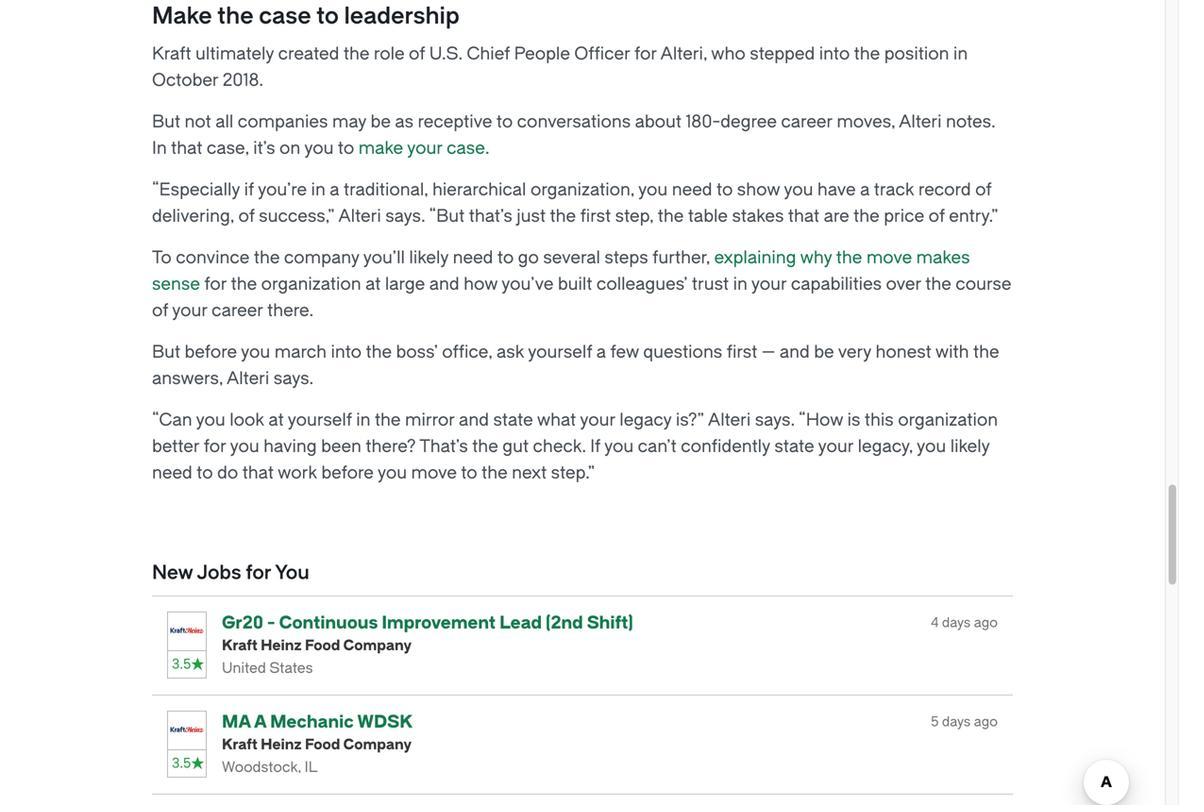 Task type: locate. For each thing, give the bounding box(es) containing it.
next
[[512, 463, 547, 483]]

1 horizontal spatial at
[[366, 275, 381, 294]]

heinz
[[261, 638, 302, 655], [261, 737, 302, 754]]

over
[[886, 275, 922, 294]]

heinz inside the gr20 - continuous improvement lead (2nd shift) kraft heinz food company united states
[[261, 638, 302, 655]]

—
[[762, 343, 776, 362]]

1 vertical spatial career
[[212, 301, 263, 321]]

0 horizontal spatial at
[[269, 411, 284, 430]]

there?
[[366, 437, 416, 457]]

go
[[518, 248, 539, 268]]

company
[[343, 638, 412, 655], [343, 737, 412, 754]]

ultimately
[[196, 44, 274, 64]]

1 vertical spatial 3.5
[[172, 756, 191, 772]]

3.5 ★ left woodstock,
[[172, 756, 204, 772]]

0 vertical spatial food
[[305, 638, 340, 655]]

be left the as
[[371, 112, 391, 132]]

you up step,
[[639, 180, 668, 200]]

days right 5
[[942, 715, 971, 730]]

food inside the gr20 - continuous improvement lead (2nd shift) kraft heinz food company united states
[[305, 638, 340, 655]]

0 horizontal spatial a
[[330, 180, 340, 200]]

company down wdsk
[[343, 737, 412, 754]]

0 horizontal spatial first
[[580, 207, 611, 226]]

ask
[[497, 343, 524, 362]]

0 vertical spatial be
[[371, 112, 391, 132]]

1 vertical spatial likely
[[951, 437, 990, 457]]

office,
[[442, 343, 493, 362]]

in inside for the organization at large and how you've built colleagues' trust in your capabilities over the course of your career there.
[[733, 275, 748, 294]]

about
[[635, 112, 682, 132]]

a right have
[[860, 180, 870, 200]]

kraft up 'october'
[[152, 44, 191, 64]]

a up success,"
[[330, 180, 340, 200]]

that inside the but not all companies may be as receptive to conversations about 180-degree career moves, alteri notes. in that case, it's on you to
[[171, 139, 203, 158]]

1 vertical spatial says.
[[274, 369, 314, 389]]

5 days ago
[[931, 715, 998, 730]]

0 horizontal spatial that
[[171, 139, 203, 158]]

that inside "especially if you're in a traditional, hierarchical organization, you need to show you have a track record of delivering, of success," alteri says. "but that's just the first step, the table stakes that are the price of entry."
[[788, 207, 820, 226]]

in inside "can you look at yourself in the mirror and state what your legacy is?" alteri says. "how is this organization better for you having been there? that's the gut check. if you can't confidently state your legacy, you likely need to do that work before you move to the next step."
[[356, 411, 371, 430]]

and right —
[[780, 343, 810, 362]]

2 company from the top
[[343, 737, 412, 754]]

to up created
[[317, 3, 339, 29]]

ago for ma a mechanic wdsk
[[974, 715, 998, 730]]

lead
[[500, 614, 542, 633]]

1 food from the top
[[305, 638, 340, 655]]

0 vertical spatial company
[[343, 638, 412, 655]]

-
[[267, 614, 275, 633]]

0 vertical spatial 3.5
[[172, 657, 191, 673]]

that right do
[[242, 463, 274, 483]]

state up gut
[[493, 411, 533, 430]]

kraft down ma
[[222, 737, 258, 754]]

for down convince
[[204, 275, 227, 294]]

career right degree
[[781, 112, 833, 132]]

organization up legacy,
[[898, 411, 998, 430]]

alteri down traditional,
[[338, 207, 381, 226]]

organization inside "can you look at yourself in the mirror and state what your legacy is?" alteri says. "how is this organization better for you having been there? that's the gut check. if you can't confidently state your legacy, you likely need to do that work before you move to the next step."
[[898, 411, 998, 430]]

this
[[865, 411, 894, 430]]

★ for gr20 - continuous improvement lead (2nd shift)
[[191, 657, 204, 673]]

1 horizontal spatial career
[[781, 112, 833, 132]]

1 vertical spatial heinz
[[261, 737, 302, 754]]

but up answers,
[[152, 343, 180, 362]]

2 ago from the top
[[974, 715, 998, 730]]

1 vertical spatial state
[[775, 437, 815, 457]]

in right position
[[954, 44, 968, 64]]

into right march
[[331, 343, 362, 362]]

the right just
[[550, 207, 576, 226]]

1 vertical spatial before
[[321, 463, 374, 483]]

career left 'there.'
[[212, 301, 263, 321]]

2 3.5 ★ from the top
[[172, 756, 204, 772]]

into
[[819, 44, 850, 64], [331, 343, 362, 362]]

1 horizontal spatial a
[[597, 343, 606, 362]]

case,
[[207, 139, 249, 158]]

1 vertical spatial that
[[788, 207, 820, 226]]

few
[[611, 343, 639, 362]]

people
[[514, 44, 570, 64]]

your
[[407, 139, 443, 158], [752, 275, 787, 294], [172, 301, 208, 321], [580, 411, 616, 430], [819, 437, 854, 457]]

0 vertical spatial ★
[[191, 657, 204, 673]]

★ left woodstock,
[[191, 756, 204, 772]]

2 heinz from the top
[[261, 737, 302, 754]]

1 horizontal spatial first
[[727, 343, 758, 362]]

alteri left notes.
[[899, 112, 942, 132]]

for left alteri,
[[635, 44, 657, 64]]

1 vertical spatial and
[[780, 343, 810, 362]]

1 vertical spatial but
[[152, 343, 180, 362]]

3.5 for gr20 - continuous improvement lead (2nd shift)
[[172, 657, 191, 673]]

stakes
[[732, 207, 784, 226]]

first inside "but before you march into the boss' office, ask yourself a few questions first — and be very honest with the answers, alteri says."
[[727, 343, 758, 362]]

0 vertical spatial into
[[819, 44, 850, 64]]

0 vertical spatial says.
[[386, 207, 425, 226]]

1 heinz from the top
[[261, 638, 302, 655]]

1 vertical spatial move
[[411, 463, 457, 483]]

for left you
[[246, 562, 271, 584]]

the left position
[[854, 44, 880, 64]]

0 horizontal spatial yourself
[[288, 411, 352, 430]]

before up answers,
[[185, 343, 237, 362]]

0 vertical spatial organization
[[261, 275, 361, 294]]

legacy,
[[858, 437, 913, 457]]

be inside "but before you march into the boss' office, ask yourself a few questions first — and be very honest with the answers, alteri says."
[[814, 343, 835, 362]]

0 horizontal spatial says.
[[274, 369, 314, 389]]

you left look
[[196, 411, 226, 430]]

1 vertical spatial company
[[343, 737, 412, 754]]

il
[[305, 760, 318, 777]]

0 vertical spatial move
[[867, 248, 913, 268]]

created
[[278, 44, 339, 64]]

first down the organization,
[[580, 207, 611, 226]]

of down record on the top right
[[929, 207, 945, 226]]

organization down company
[[261, 275, 361, 294]]

food inside ma a mechanic wdsk kraft heinz food company woodstock, il
[[305, 737, 340, 754]]

been
[[321, 437, 362, 457]]

2 food from the top
[[305, 737, 340, 754]]

gut
[[503, 437, 529, 457]]

need up "how"
[[453, 248, 493, 268]]

yourself inside "but before you march into the boss' office, ask yourself a few questions first — and be very honest with the answers, alteri says."
[[528, 343, 592, 362]]

0 horizontal spatial before
[[185, 343, 237, 362]]

says. down traditional,
[[386, 207, 425, 226]]

for up do
[[204, 437, 226, 457]]

convince
[[176, 248, 250, 268]]

says.
[[386, 207, 425, 226], [274, 369, 314, 389], [755, 411, 795, 430]]

1 vertical spatial kraft
[[222, 638, 258, 655]]

1 horizontal spatial yourself
[[528, 343, 592, 362]]

kraft ultimately created the role of u.s. chief people officer for alteri, who stepped into the position in october 2018.
[[152, 44, 968, 90]]

first left —
[[727, 343, 758, 362]]

"especially
[[152, 180, 240, 200]]

and up that's
[[459, 411, 489, 430]]

2 vertical spatial says.
[[755, 411, 795, 430]]

just
[[517, 207, 546, 226]]

alteri up confidently
[[708, 411, 751, 430]]

need down better
[[152, 463, 193, 483]]

that right in
[[171, 139, 203, 158]]

the
[[217, 3, 254, 29], [344, 44, 370, 64], [854, 44, 880, 64], [550, 207, 576, 226], [658, 207, 684, 226], [854, 207, 880, 226], [254, 248, 280, 268], [837, 248, 863, 268], [231, 275, 257, 294], [926, 275, 952, 294], [366, 343, 392, 362], [974, 343, 1000, 362], [375, 411, 401, 430], [472, 437, 498, 457], [482, 463, 508, 483]]

yourself up been
[[288, 411, 352, 430]]

to up table
[[717, 180, 733, 200]]

receptive
[[418, 112, 492, 132]]

1 vertical spatial first
[[727, 343, 758, 362]]

but up in
[[152, 112, 180, 132]]

1 vertical spatial need
[[453, 248, 493, 268]]

1 3.5 ★ from the top
[[172, 657, 204, 673]]

but for but before you march into the boss' office, ask yourself a few questions first — and be very honest with the answers, alteri says.
[[152, 343, 180, 362]]

says. left '"how'
[[755, 411, 795, 430]]

at right look
[[269, 411, 284, 430]]

0 vertical spatial but
[[152, 112, 180, 132]]

0 vertical spatial yourself
[[528, 343, 592, 362]]

0 vertical spatial ago
[[974, 616, 998, 631]]

likely up the large
[[409, 248, 449, 268]]

0 horizontal spatial move
[[411, 463, 457, 483]]

heinz up woodstock,
[[261, 737, 302, 754]]

food down continuous
[[305, 638, 340, 655]]

1 vertical spatial days
[[942, 715, 971, 730]]

the down makes at top
[[926, 275, 952, 294]]

to
[[317, 3, 339, 29], [497, 112, 513, 132], [338, 139, 354, 158], [717, 180, 733, 200], [498, 248, 514, 268], [197, 463, 213, 483], [461, 463, 478, 483]]

ma a mechanic wdsk kraft heinz food company woodstock, il
[[222, 713, 413, 777]]

and inside "but before you march into the boss' office, ask yourself a few questions first — and be very honest with the answers, alteri says."
[[780, 343, 810, 362]]

alteri inside "can you look at yourself in the mirror and state what your legacy is?" alteri says. "how is this organization better for you having been there? that's the gut check. if you can't confidently state your legacy, you likely need to do that work before you move to the next step."
[[708, 411, 751, 430]]

at for yourself
[[269, 411, 284, 430]]

2 days from the top
[[942, 715, 971, 730]]

at inside "can you look at yourself in the mirror and state what your legacy is?" alteri says. "how is this organization better for you having been there? that's the gut check. if you can't confidently state your legacy, you likely need to do that work before you move to the next step."
[[269, 411, 284, 430]]

first inside "especially if you're in a traditional, hierarchical organization, you need to show you have a track record of delivering, of success," alteri says. "but that's just the first step, the table stakes that are the price of entry."
[[580, 207, 611, 226]]

be
[[371, 112, 391, 132], [814, 343, 835, 362]]

"especially if you're in a traditional, hierarchical organization, you need to show you have a track record of delivering, of success," alteri says. "but that's just the first step, the table stakes that are the price of entry."
[[152, 180, 999, 226]]

likely inside "can you look at yourself in the mirror and state what your legacy is?" alteri says. "how is this organization better for you having been there? that's the gut check. if you can't confidently state your legacy, you likely need to do that work before you move to the next step."
[[951, 437, 990, 457]]

the up the there?
[[375, 411, 401, 430]]

1 but from the top
[[152, 112, 180, 132]]

before down been
[[321, 463, 374, 483]]

2 horizontal spatial that
[[788, 207, 820, 226]]

1 vertical spatial be
[[814, 343, 835, 362]]

your down the as
[[407, 139, 443, 158]]

2 horizontal spatial says.
[[755, 411, 795, 430]]

but inside the but not all companies may be as receptive to conversations about 180-degree career moves, alteri notes. in that case, it's on you to
[[152, 112, 180, 132]]

career
[[781, 112, 833, 132], [212, 301, 263, 321]]

at inside for the organization at large and how you've built colleagues' trust in your capabilities over the course of your career there.
[[366, 275, 381, 294]]

and inside for the organization at large and how you've built colleagues' trust in your capabilities over the course of your career there.
[[429, 275, 460, 294]]

need inside "especially if you're in a traditional, hierarchical organization, you need to show you have a track record of delivering, of success," alteri says. "but that's just the first step, the table stakes that are the price of entry."
[[672, 180, 713, 200]]

1 company from the top
[[343, 638, 412, 655]]

the up capabilities on the top right
[[837, 248, 863, 268]]

in
[[954, 44, 968, 64], [311, 180, 326, 200], [733, 275, 748, 294], [356, 411, 371, 430]]

before inside "can you look at yourself in the mirror and state what your legacy is?" alteri says. "how is this organization better for you having been there? that's the gut check. if you can't confidently state your legacy, you likely need to do that work before you move to the next step."
[[321, 463, 374, 483]]

in right trust
[[733, 275, 748, 294]]

yourself right ask
[[528, 343, 592, 362]]

1 horizontal spatial move
[[867, 248, 913, 268]]

but inside "but before you march into the boss' office, ask yourself a few questions first — and be very honest with the answers, alteri says."
[[152, 343, 180, 362]]

1 vertical spatial ★
[[191, 756, 204, 772]]

4
[[931, 616, 939, 631]]

step,
[[615, 207, 654, 226]]

kraft down gr20
[[222, 638, 258, 655]]

0 vertical spatial and
[[429, 275, 460, 294]]

you inside "but before you march into the boss' office, ask yourself a few questions first — and be very honest with the answers, alteri says."
[[241, 343, 270, 362]]

ago for gr20 - continuous improvement lead (2nd shift)
[[974, 616, 998, 631]]

to
[[152, 248, 172, 268]]

degree
[[721, 112, 777, 132]]

move down that's
[[411, 463, 457, 483]]

0 vertical spatial before
[[185, 343, 237, 362]]

alteri,
[[661, 44, 708, 64]]

company down continuous
[[343, 638, 412, 655]]

0 horizontal spatial need
[[152, 463, 193, 483]]

2 3.5 from the top
[[172, 756, 191, 772]]

that's
[[469, 207, 513, 226]]

alteri
[[899, 112, 942, 132], [338, 207, 381, 226], [227, 369, 269, 389], [708, 411, 751, 430]]

of down sense
[[152, 301, 168, 321]]

course
[[956, 275, 1012, 294]]

0 vertical spatial days
[[942, 616, 971, 631]]

and
[[429, 275, 460, 294], [780, 343, 810, 362], [459, 411, 489, 430]]

3.5 left woodstock,
[[172, 756, 191, 772]]

in inside "especially if you're in a traditional, hierarchical organization, you need to show you have a track record of delivering, of success," alteri says. "but that's just the first step, the table stakes that are the price of entry."
[[311, 180, 326, 200]]

1 ★ from the top
[[191, 657, 204, 673]]

1 horizontal spatial says.
[[386, 207, 425, 226]]

1 vertical spatial into
[[331, 343, 362, 362]]

further,
[[653, 248, 710, 268]]

1 vertical spatial yourself
[[288, 411, 352, 430]]

0 horizontal spatial career
[[212, 301, 263, 321]]

jobs
[[197, 562, 241, 584]]

says. down march
[[274, 369, 314, 389]]

0 vertical spatial need
[[672, 180, 713, 200]]

0 horizontal spatial state
[[493, 411, 533, 430]]

ago
[[974, 616, 998, 631], [974, 715, 998, 730]]

of up entry."
[[976, 180, 992, 200]]

0 horizontal spatial organization
[[261, 275, 361, 294]]

1 horizontal spatial before
[[321, 463, 374, 483]]

0 horizontal spatial into
[[331, 343, 362, 362]]

to inside "especially if you're in a traditional, hierarchical organization, you need to show you have a track record of delivering, of success," alteri says. "but that's just the first step, the table stakes that are the price of entry."
[[717, 180, 733, 200]]

2 vertical spatial need
[[152, 463, 193, 483]]

yourself inside "can you look at yourself in the mirror and state what your legacy is?" alteri says. "how is this organization better for you having been there? that's the gut check. if you can't confidently state your legacy, you likely need to do that work before you move to the next step."
[[288, 411, 352, 430]]

move inside explaining why the move makes sense
[[867, 248, 913, 268]]

2 but from the top
[[152, 343, 180, 362]]

1 horizontal spatial be
[[814, 343, 835, 362]]

1 horizontal spatial organization
[[898, 411, 998, 430]]

1 vertical spatial 3.5 ★
[[172, 756, 204, 772]]

into right stepped
[[819, 44, 850, 64]]

1 vertical spatial food
[[305, 737, 340, 754]]

you right on
[[304, 139, 334, 158]]

1 vertical spatial ago
[[974, 715, 998, 730]]

0 vertical spatial that
[[171, 139, 203, 158]]

days right 4
[[942, 616, 971, 631]]

and inside "can you look at yourself in the mirror and state what your legacy is?" alteri says. "how is this organization better for you having been there? that's the gut check. if you can't confidently state your legacy, you likely need to do that work before you move to the next step."
[[459, 411, 489, 430]]

for inside kraft ultimately created the role of u.s. chief people officer for alteri, who stepped into the position in october 2018.
[[635, 44, 657, 64]]

check.
[[533, 437, 586, 457]]

entry."
[[949, 207, 999, 226]]

moves,
[[837, 112, 896, 132]]

in up been
[[356, 411, 371, 430]]

1 vertical spatial organization
[[898, 411, 998, 430]]

1 3.5 from the top
[[172, 657, 191, 673]]

company
[[284, 248, 360, 268]]

2 vertical spatial and
[[459, 411, 489, 430]]

1 ago from the top
[[974, 616, 998, 631]]

2 ★ from the top
[[191, 756, 204, 772]]

new jobs for you
[[152, 562, 310, 584]]

0 horizontal spatial be
[[371, 112, 391, 132]]

ago right 4
[[974, 616, 998, 631]]

makes
[[917, 248, 970, 268]]

3.5 left the united
[[172, 657, 191, 673]]

1 horizontal spatial into
[[819, 44, 850, 64]]

0 vertical spatial at
[[366, 275, 381, 294]]

for
[[635, 44, 657, 64], [204, 275, 227, 294], [204, 437, 226, 457], [246, 562, 271, 584]]

you down look
[[230, 437, 259, 457]]

0 vertical spatial 3.5 ★
[[172, 657, 204, 673]]

a left few
[[597, 343, 606, 362]]

1 horizontal spatial that
[[242, 463, 274, 483]]

explaining
[[715, 248, 797, 268]]

state down '"how'
[[775, 437, 815, 457]]

need up table
[[672, 180, 713, 200]]

heinz up states
[[261, 638, 302, 655]]

of inside kraft ultimately created the role of u.s. chief people officer for alteri, who stepped into the position in october 2018.
[[409, 44, 425, 64]]

ago right 5
[[974, 715, 998, 730]]

you left have
[[784, 180, 814, 200]]

"how
[[799, 411, 844, 430]]

0 vertical spatial career
[[781, 112, 833, 132]]

that left are
[[788, 207, 820, 226]]

at down the you'll
[[366, 275, 381, 294]]

alteri inside "especially if you're in a traditional, hierarchical organization, you need to show you have a track record of delivering, of success," alteri says. "but that's just the first step, the table stakes that are the price of entry."
[[338, 207, 381, 226]]

of right role
[[409, 44, 425, 64]]

alteri up look
[[227, 369, 269, 389]]

chief
[[467, 44, 510, 64]]

0 vertical spatial kraft
[[152, 44, 191, 64]]

1 horizontal spatial likely
[[951, 437, 990, 457]]

1 vertical spatial at
[[269, 411, 284, 430]]

2 vertical spatial kraft
[[222, 737, 258, 754]]

0 vertical spatial first
[[580, 207, 611, 226]]

0 vertical spatial heinz
[[261, 638, 302, 655]]

2 vertical spatial that
[[242, 463, 274, 483]]

3.5 ★ left the united
[[172, 657, 204, 673]]

food down ma a mechanic wdsk link
[[305, 737, 340, 754]]

1 days from the top
[[942, 616, 971, 631]]

2 horizontal spatial need
[[672, 180, 713, 200]]

0 vertical spatial likely
[[409, 248, 449, 268]]

wdsk
[[357, 713, 413, 733]]

what
[[537, 411, 576, 430]]

of
[[409, 44, 425, 64], [976, 180, 992, 200], [238, 207, 255, 226], [929, 207, 945, 226], [152, 301, 168, 321]]

record
[[919, 180, 972, 200]]

a
[[330, 180, 340, 200], [860, 180, 870, 200], [597, 343, 606, 362]]

"can
[[152, 411, 192, 430]]

need
[[672, 180, 713, 200], [453, 248, 493, 268], [152, 463, 193, 483]]

on
[[280, 139, 301, 158]]

answers,
[[152, 369, 223, 389]]

says. inside "can you look at yourself in the mirror and state what your legacy is?" alteri says. "how is this organization better for you having been there? that's the gut check. if you can't confidently state your legacy, you likely need to do that work before you move to the next step."
[[755, 411, 795, 430]]

and down to convince the company you'll likely need to go several steps further,
[[429, 275, 460, 294]]



Task type: describe. For each thing, give the bounding box(es) containing it.
make the case to leadership
[[152, 3, 460, 29]]

the down gut
[[482, 463, 508, 483]]

a
[[254, 713, 266, 733]]

alteri inside the but not all companies may be as receptive to conversations about 180-degree career moves, alteri notes. in that case, it's on you to
[[899, 112, 942, 132]]

case.
[[447, 139, 490, 158]]

a inside "but before you march into the boss' office, ask yourself a few questions first — and be very honest with the answers, alteri says."
[[597, 343, 606, 362]]

explaining why the move makes sense link
[[152, 248, 970, 294]]

your up if
[[580, 411, 616, 430]]

alteri inside "but before you march into the boss' office, ask yourself a few questions first — and be very honest with the answers, alteri says."
[[227, 369, 269, 389]]

before inside "but before you march into the boss' office, ask yourself a few questions first — and be very honest with the answers, alteri says."
[[185, 343, 237, 362]]

look
[[230, 411, 264, 430]]

large
[[385, 275, 425, 294]]

for inside for the organization at large and how you've built colleagues' trust in your capabilities over the course of your career there.
[[204, 275, 227, 294]]

3.5 ★ for ma a mechanic wdsk
[[172, 756, 204, 772]]

new
[[152, 562, 193, 584]]

better
[[152, 437, 200, 457]]

180-
[[686, 112, 721, 132]]

you inside the but not all companies may be as receptive to conversations about 180-degree career moves, alteri notes. in that case, it's on you to
[[304, 139, 334, 158]]

(2nd
[[546, 614, 583, 633]]

1 horizontal spatial state
[[775, 437, 815, 457]]

be inside the but not all companies may be as receptive to conversations about 180-degree career moves, alteri notes. in that case, it's on you to
[[371, 112, 391, 132]]

3.5 for ma a mechanic wdsk
[[172, 756, 191, 772]]

case
[[259, 3, 311, 29]]

that inside "can you look at yourself in the mirror and state what your legacy is?" alteri says. "how is this organization better for you having been there? that's the gut check. if you can't confidently state your legacy, you likely need to do that work before you move to the next step."
[[242, 463, 274, 483]]

but not all companies may be as receptive to conversations about 180-degree career moves, alteri notes. in that case, it's on you to
[[152, 112, 996, 158]]

boss'
[[396, 343, 438, 362]]

the left role
[[344, 44, 370, 64]]

company inside the gr20 - continuous improvement lead (2nd shift) kraft heinz food company united states
[[343, 638, 412, 655]]

your down explaining
[[752, 275, 787, 294]]

1 horizontal spatial need
[[453, 248, 493, 268]]

to left do
[[197, 463, 213, 483]]

ma a mechanic wdsk link
[[222, 713, 413, 733]]

but for but not all companies may be as receptive to conversations about 180-degree career moves, alteri notes. in that case, it's on you to
[[152, 112, 180, 132]]

several
[[543, 248, 601, 268]]

shift)
[[587, 614, 634, 633]]

3.5 ★ for gr20 - continuous improvement lead (2nd shift)
[[172, 657, 204, 673]]

the up ultimately
[[217, 3, 254, 29]]

you right legacy,
[[917, 437, 947, 457]]

work
[[278, 463, 317, 483]]

make your case. link
[[359, 139, 490, 158]]

it's
[[253, 139, 275, 158]]

who
[[711, 44, 746, 64]]

★ for ma a mechanic wdsk
[[191, 756, 204, 772]]

days for ma a mechanic wdsk
[[942, 715, 971, 730]]

have
[[818, 180, 856, 200]]

but before you march into the boss' office, ask yourself a few questions first — and be very honest with the answers, alteri says.
[[152, 343, 1000, 389]]

heinz inside ma a mechanic wdsk kraft heinz food company woodstock, il
[[261, 737, 302, 754]]

4 days ago
[[931, 616, 998, 631]]

is
[[848, 411, 861, 430]]

for inside "can you look at yourself in the mirror and state what your legacy is?" alteri says. "how is this organization better for you having been there? that's the gut check. if you can't confidently state your legacy, you likely need to do that work before you move to the next step."
[[204, 437, 226, 457]]

the right step,
[[658, 207, 684, 226]]

to down that's
[[461, 463, 478, 483]]

you right if
[[605, 437, 634, 457]]

hierarchical
[[433, 180, 527, 200]]

5
[[931, 715, 939, 730]]

if
[[590, 437, 601, 457]]

kraft inside the gr20 - continuous improvement lead (2nd shift) kraft heinz food company united states
[[222, 638, 258, 655]]

gr20
[[222, 614, 263, 633]]

steps
[[605, 248, 648, 268]]

show
[[737, 180, 780, 200]]

your down sense
[[172, 301, 208, 321]]

there.
[[267, 301, 314, 321]]

the inside explaining why the move makes sense
[[837, 248, 863, 268]]

to right receptive at the left of the page
[[497, 112, 513, 132]]

confidently
[[681, 437, 771, 457]]

woodstock,
[[222, 760, 301, 777]]

companies
[[238, 112, 328, 132]]

into inside "but before you march into the boss' office, ask yourself a few questions first — and be very honest with the answers, alteri says."
[[331, 343, 362, 362]]

need inside "can you look at yourself in the mirror and state what your legacy is?" alteri says. "how is this organization better for you having been there? that's the gut check. if you can't confidently state your legacy, you likely need to do that work before you move to the next step."
[[152, 463, 193, 483]]

organization inside for the organization at large and how you've built colleagues' trust in your capabilities over the course of your career there.
[[261, 275, 361, 294]]

the right 'with'
[[974, 343, 1000, 362]]

of down if
[[238, 207, 255, 226]]

says. inside "but before you march into the boss' office, ask yourself a few questions first — and be very honest with the answers, alteri says."
[[274, 369, 314, 389]]

the down convince
[[231, 275, 257, 294]]

in inside kraft ultimately created the role of u.s. chief people officer for alteri, who stepped into the position in october 2018.
[[954, 44, 968, 64]]

company inside ma a mechanic wdsk kraft heinz food company woodstock, il
[[343, 737, 412, 754]]

states
[[270, 660, 313, 677]]

that's
[[420, 437, 468, 457]]

of inside for the organization at large and how you've built colleagues' trust in your capabilities over the course of your career there.
[[152, 301, 168, 321]]

make
[[152, 3, 212, 29]]

mirror
[[405, 411, 455, 430]]

career inside the but not all companies may be as receptive to conversations about 180-degree career moves, alteri notes. in that case, it's on you to
[[781, 112, 833, 132]]

the left boss'
[[366, 343, 392, 362]]

move inside "can you look at yourself in the mirror and state what your legacy is?" alteri says. "how is this organization better for you having been there? that's the gut check. if you can't confidently state your legacy, you likely need to do that work before you move to the next step."
[[411, 463, 457, 483]]

delivering,
[[152, 207, 234, 226]]

not
[[185, 112, 211, 132]]

the right are
[[854, 207, 880, 226]]

u.s.
[[429, 44, 463, 64]]

can't
[[638, 437, 677, 457]]

0 horizontal spatial likely
[[409, 248, 449, 268]]

you'll
[[363, 248, 405, 268]]

leadership
[[344, 3, 460, 29]]

your down '"how'
[[819, 437, 854, 457]]

if
[[244, 180, 254, 200]]

united
[[222, 660, 266, 677]]

explaining why the move makes sense
[[152, 248, 970, 294]]

make your case.
[[359, 139, 490, 158]]

all
[[216, 112, 234, 132]]

in
[[152, 139, 167, 158]]

as
[[395, 112, 414, 132]]

position
[[885, 44, 950, 64]]

table
[[688, 207, 728, 226]]

0 vertical spatial state
[[493, 411, 533, 430]]

career inside for the organization at large and how you've built colleagues' trust in your capabilities over the course of your career there.
[[212, 301, 263, 321]]

days for gr20 - continuous improvement lead (2nd shift)
[[942, 616, 971, 631]]

2018.
[[223, 71, 264, 90]]

kraft inside kraft ultimately created the role of u.s. chief people officer for alteri, who stepped into the position in october 2018.
[[152, 44, 191, 64]]

says. inside "especially if you're in a traditional, hierarchical organization, you need to show you have a track record of delivering, of success," alteri says. "but that's just the first step, the table stakes that are the price of entry."
[[386, 207, 425, 226]]

organization,
[[531, 180, 635, 200]]

march
[[275, 343, 327, 362]]

2 horizontal spatial a
[[860, 180, 870, 200]]

questions
[[644, 343, 723, 362]]

may
[[332, 112, 367, 132]]

colleagues'
[[597, 275, 688, 294]]

success,"
[[259, 207, 335, 226]]

to convince the company you'll likely need to go several steps further,
[[152, 248, 715, 268]]

the down success,"
[[254, 248, 280, 268]]

having
[[264, 437, 317, 457]]

gr20 - continuous improvement lead (2nd shift) link
[[222, 614, 634, 633]]

into inside kraft ultimately created the role of u.s. chief people officer for alteri, who stepped into the position in october 2018.
[[819, 44, 850, 64]]

notes.
[[946, 112, 996, 132]]

step."
[[551, 463, 595, 483]]

honest
[[876, 343, 932, 362]]

ma
[[222, 713, 251, 733]]

gr20 - continuous improvement lead (2nd shift) kraft heinz food company united states
[[222, 614, 634, 677]]

kraft inside ma a mechanic wdsk kraft heinz food company woodstock, il
[[222, 737, 258, 754]]

at for large
[[366, 275, 381, 294]]

to left "go"
[[498, 248, 514, 268]]

with
[[936, 343, 970, 362]]

the left gut
[[472, 437, 498, 457]]

"but
[[429, 207, 465, 226]]

to down may
[[338, 139, 354, 158]]

october
[[152, 71, 218, 90]]

price
[[884, 207, 925, 226]]

you down the there?
[[378, 463, 407, 483]]



Task type: vqa. For each thing, say whether or not it's contained in the screenshot.
Likely inside the "CAN YOU LOOK AT YOURSELF IN THE MIRROR AND STATE WHAT YOUR LEGACY IS?" ALTERI SAYS. "HOW IS THIS ORGANIZATION BETTER FOR YOU HAVING BEEN THERE? THAT'S THE GUT CHECK. IF YOU CAN'T CONFIDENTLY STATE YOUR LEGACY, YOU LIKELY NEED TO DO THAT WORK BEFORE YOU MOVE TO THE NEXT STEP."
yes



